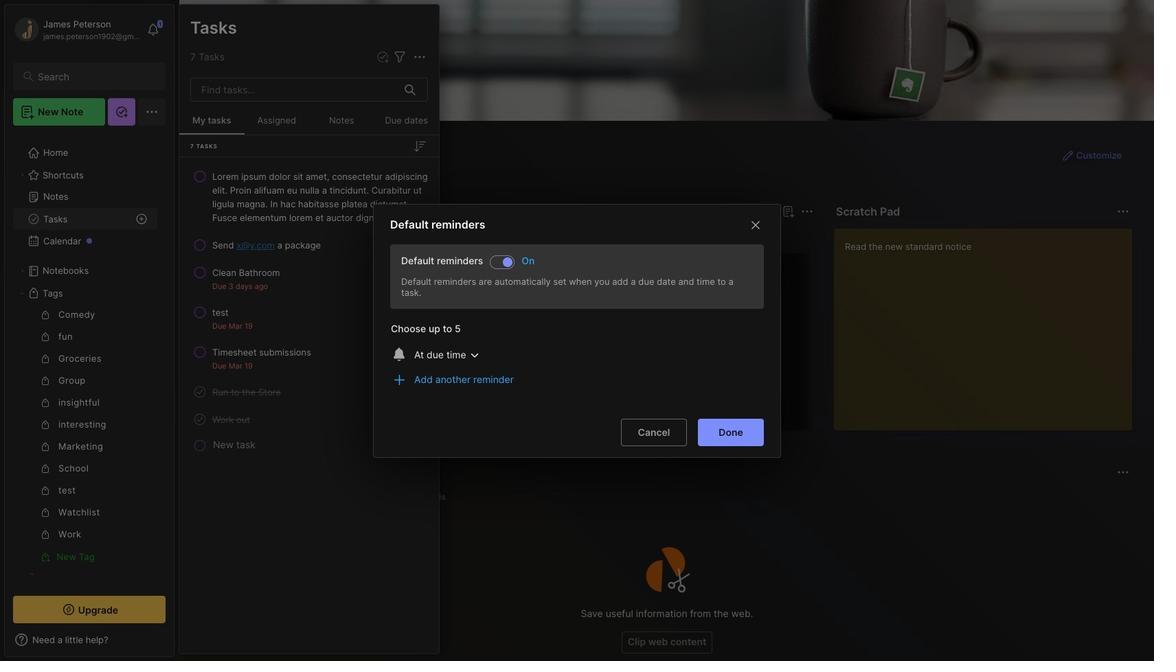 Task type: vqa. For each thing, say whether or not it's contained in the screenshot.
1st tab list from the bottom of the page
yes



Task type: describe. For each thing, give the bounding box(es) containing it.
2 row from the top
[[185, 233, 433, 258]]

defaultreminders image
[[503, 257, 513, 267]]

main element
[[0, 0, 179, 662]]

run to the store 5 cell
[[212, 385, 281, 399]]

1 tab list from the top
[[204, 228, 811, 245]]

new task image
[[376, 50, 390, 64]]

6 row from the top
[[185, 380, 433, 405]]

expand tags image
[[18, 289, 26, 297]]

expand notebooks image
[[18, 267, 26, 275]]

3 row from the top
[[185, 260, 433, 297]]

none search field inside main "element"
[[38, 68, 153, 85]]

4 row from the top
[[185, 300, 433, 337]]

lorem ipsum dolor sit amet, consectetur adipiscing elit. proin alifuam eu nulla a tincidunt. curabitur ut ligula magna. in hac habitasse platea dictumst. fusce elementum lorem et auctor dignissim. proin eget mi id urna euismod consectetur. pellentesque porttitor ac urna quis fermentum: 0 cell
[[212, 170, 428, 225]]

timesheet submissions 4 cell
[[212, 346, 311, 359]]

5 row from the top
[[185, 340, 433, 377]]

test 3 cell
[[212, 306, 229, 319]]



Task type: locate. For each thing, give the bounding box(es) containing it.
tree
[[5, 134, 174, 620]]

clean bathroom 2 cell
[[212, 266, 280, 280]]

work out 6 cell
[[212, 413, 250, 427]]

0 vertical spatial tab list
[[204, 228, 811, 245]]

Find tasks… text field
[[193, 78, 396, 101]]

tab
[[204, 228, 244, 245], [250, 228, 306, 245], [204, 489, 256, 506], [309, 489, 367, 506], [372, 489, 408, 506], [414, 489, 452, 506]]

send x@y.com a package 1 cell
[[212, 238, 321, 252]]

7 row from the top
[[185, 407, 433, 432]]

1 row from the top
[[185, 164, 433, 230]]

group inside tree
[[13, 304, 157, 568]]

row group
[[179, 163, 439, 455], [201, 253, 1154, 440]]

Search text field
[[38, 70, 153, 83]]

thumbnail image
[[337, 348, 389, 401]]

1 vertical spatial tab list
[[204, 489, 1127, 506]]

Task reminder time field
[[409, 344, 485, 366]]

tree inside main "element"
[[5, 134, 174, 620]]

Start writing… text field
[[845, 229, 1131, 420]]

close image
[[747, 217, 764, 233]]

row
[[185, 164, 433, 230], [185, 233, 433, 258], [185, 260, 433, 297], [185, 300, 433, 337], [185, 340, 433, 377], [185, 380, 433, 405], [185, 407, 433, 432]]

group
[[13, 304, 157, 568]]

None search field
[[38, 68, 153, 85]]

tab list
[[204, 228, 811, 245], [204, 489, 1127, 506]]

2 tab list from the top
[[204, 489, 1127, 506]]



